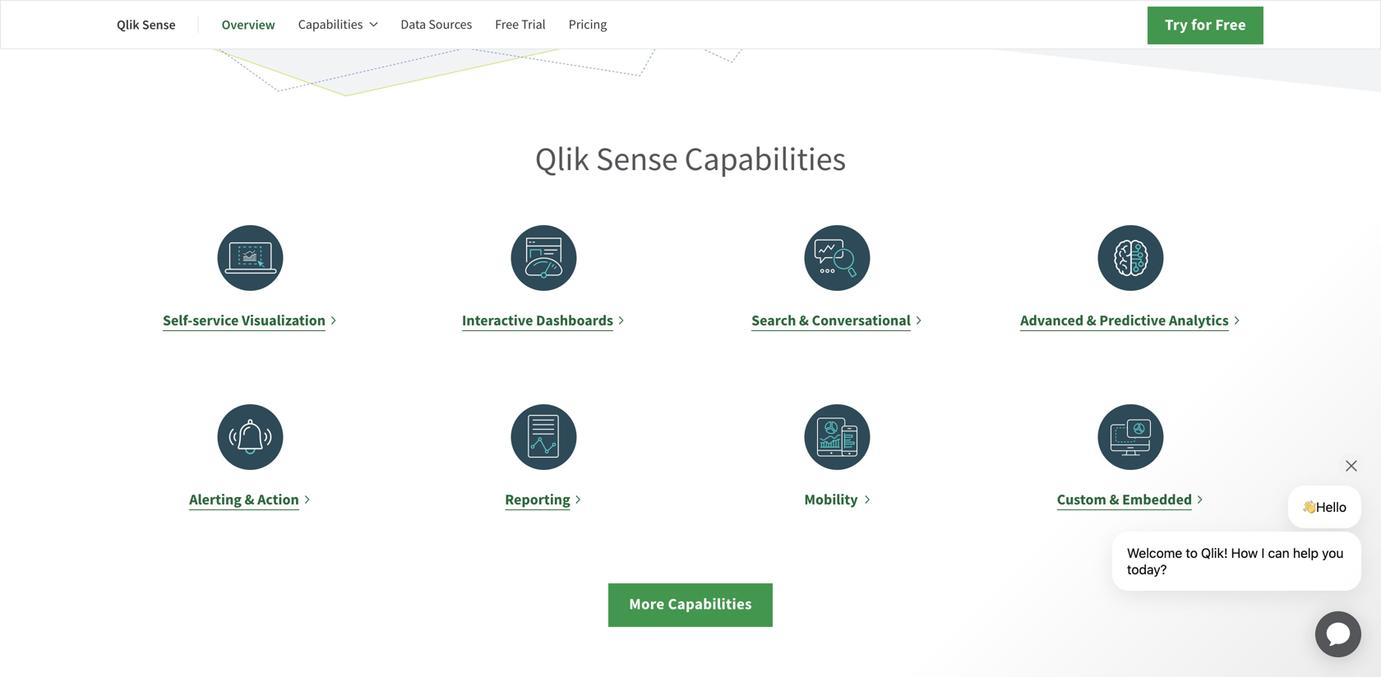 Task type: locate. For each thing, give the bounding box(es) containing it.
0 horizontal spatial qlik
[[117, 16, 139, 33]]

alerting & action link
[[117, 404, 384, 511]]

0 horizontal spatial sense
[[142, 16, 176, 33]]

data
[[401, 16, 426, 33]]

capabilities link
[[298, 5, 378, 44]]

custom
[[1057, 490, 1106, 510]]

qlik inside qlik sense link
[[117, 16, 139, 33]]

alerting & action
[[189, 490, 299, 510]]

0 vertical spatial sense
[[142, 16, 176, 33]]

1 vertical spatial capabilities
[[685, 138, 846, 180]]

qlik for qlik sense
[[117, 16, 139, 33]]

sense
[[142, 16, 176, 33], [596, 138, 678, 180]]

menu bar
[[117, 5, 630, 44]]

2 vertical spatial capabilities
[[668, 594, 752, 615]]

1 horizontal spatial free
[[1215, 14, 1246, 35]]

pricing link
[[569, 5, 607, 44]]

application
[[1296, 592, 1381, 677]]

& right custom
[[1109, 490, 1119, 510]]

& right advanced
[[1087, 311, 1097, 330]]

& for alerting
[[245, 490, 254, 510]]

0 vertical spatial qlik
[[117, 16, 139, 33]]

1 vertical spatial qlik
[[535, 138, 590, 180]]

capabilities inside menu bar
[[298, 16, 363, 33]]

analytics
[[1169, 311, 1229, 330]]

reporting
[[505, 490, 570, 510]]

search & conversational
[[752, 311, 911, 330]]

free left trial
[[495, 16, 519, 33]]

free trial
[[495, 16, 546, 33]]

0 vertical spatial capabilities
[[298, 16, 363, 33]]

try for free link
[[1148, 7, 1264, 44]]

reporting link
[[410, 404, 677, 511]]

advanced & predictive analytics link
[[997, 225, 1264, 332]]

search & conversational link
[[704, 225, 971, 332]]

try
[[1165, 14, 1188, 35]]

mobility
[[804, 490, 858, 510]]

advanced & predictive analytics
[[1020, 311, 1229, 330]]

interactive dashboards link
[[410, 225, 677, 332]]

embedded
[[1122, 490, 1192, 510]]

sense inside menu bar
[[142, 16, 176, 33]]

more capabilities
[[629, 594, 752, 615]]

& right search
[[799, 311, 809, 330]]

1 vertical spatial sense
[[596, 138, 678, 180]]

data sources link
[[401, 5, 472, 44]]

&
[[799, 311, 809, 330], [1087, 311, 1097, 330], [245, 490, 254, 510], [1109, 490, 1119, 510]]

free
[[1215, 14, 1246, 35], [495, 16, 519, 33]]

more
[[629, 594, 665, 615]]

& inside 'link'
[[1109, 490, 1119, 510]]

free right for
[[1215, 14, 1246, 35]]

1 horizontal spatial qlik
[[535, 138, 590, 180]]

qlik
[[117, 16, 139, 33], [535, 138, 590, 180]]

& left action
[[245, 490, 254, 510]]

menu bar containing qlik sense
[[117, 5, 630, 44]]

service
[[193, 311, 239, 330]]

capabilities
[[298, 16, 363, 33], [685, 138, 846, 180], [668, 594, 752, 615]]

& for advanced
[[1087, 311, 1097, 330]]

interactive
[[462, 311, 533, 330]]

overview
[[222, 16, 275, 33]]

& for search
[[799, 311, 809, 330]]

mobility link
[[704, 404, 971, 511]]

1 horizontal spatial sense
[[596, 138, 678, 180]]



Task type: describe. For each thing, give the bounding box(es) containing it.
custom & embedded link
[[997, 404, 1264, 511]]

interactive dashboards
[[462, 311, 613, 330]]

qlik for qlik sense capabilities
[[535, 138, 590, 180]]

free trial link
[[495, 5, 546, 44]]

qlik sense capabilities
[[535, 138, 846, 180]]

self-service visualization link
[[117, 225, 384, 332]]

self-
[[163, 311, 193, 330]]

qlik sense link
[[117, 5, 176, 44]]

self-service visualization
[[163, 311, 326, 330]]

action
[[257, 490, 299, 510]]

dashboards
[[536, 311, 613, 330]]

& for custom
[[1109, 490, 1119, 510]]

alerting
[[189, 490, 242, 510]]

conversational
[[812, 311, 911, 330]]

0 horizontal spatial free
[[495, 16, 519, 33]]

predictive
[[1100, 311, 1166, 330]]

data sources
[[401, 16, 472, 33]]

custom & embedded
[[1057, 490, 1192, 510]]

trial
[[521, 16, 546, 33]]

visualization
[[242, 311, 326, 330]]

sources
[[429, 16, 472, 33]]

search
[[752, 311, 796, 330]]

sense for qlik sense
[[142, 16, 176, 33]]

pricing
[[569, 16, 607, 33]]

try for free
[[1165, 14, 1246, 35]]

sense for qlik sense capabilities
[[596, 138, 678, 180]]

advanced
[[1020, 311, 1084, 330]]

qlik sense
[[117, 16, 176, 33]]

more capabilities link
[[609, 584, 773, 627]]

for
[[1191, 14, 1212, 35]]

overview link
[[222, 5, 275, 44]]



Task type: vqa. For each thing, say whether or not it's contained in the screenshot.
"that"
no



